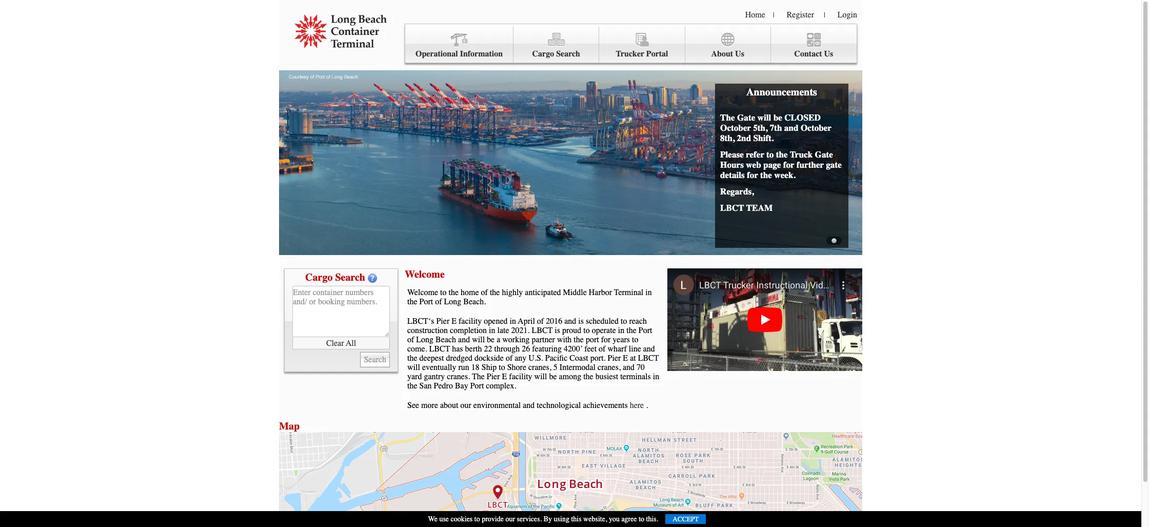 Task type: describe. For each thing, give the bounding box(es) containing it.
lbct up featuring
[[532, 326, 553, 335]]

to right years
[[632, 335, 639, 344]]

to right ship at the bottom left of the page
[[499, 363, 505, 372]]

cargo search link
[[514, 27, 600, 63]]

0 horizontal spatial facility
[[459, 317, 482, 326]]

5
[[554, 363, 558, 372]]

website,
[[584, 515, 607, 524]]

completion
[[450, 326, 487, 335]]

0 horizontal spatial cargo search
[[305, 272, 365, 283]]

to inside welcome to the home of the highly anticipated middle harbor terminal in the port of long beach.
[[440, 288, 447, 297]]

1 october from the left
[[721, 123, 752, 133]]

harbor
[[589, 288, 612, 297]]

and left technological at the bottom
[[523, 401, 535, 410]]

closed
[[785, 112, 821, 123]]

all
[[346, 339, 356, 348]]

trucker portal link
[[600, 27, 686, 63]]

lbct's pier e facility opened in april of 2016 and is scheduled to reach construction completion in late 2021.  lbct is proud to operate in the port of long beach and will be a working partner with the port for years to come.  lbct has berth 22 through 26 featuring 4200' feet of wharf line and the deepest dredged dockside of any u.s. pacific coast port. pier e at lbct will eventually run 18 ship to shore cranes, 5 intermodal cranes, and 70 yard gantry cranes. the pier e facility will be among the busiest terminals in the san pedro bay port complex.
[[408, 317, 660, 391]]

welcome for welcome
[[405, 268, 445, 280]]

dredged
[[446, 354, 473, 363]]

1 cranes, from the left
[[529, 363, 552, 372]]

highly
[[502, 288, 523, 297]]

1 vertical spatial search
[[335, 272, 365, 283]]

and right line on the right of page
[[644, 344, 655, 354]]

2 horizontal spatial port
[[639, 326, 653, 335]]

cargo search inside menu bar
[[533, 49, 581, 59]]

the up line on the right of page
[[627, 326, 637, 335]]

portal
[[647, 49, 669, 59]]

2021.
[[512, 326, 530, 335]]

operate
[[592, 326, 616, 335]]

page
[[764, 160, 782, 170]]

using
[[554, 515, 570, 524]]

this.
[[647, 515, 659, 524]]

opened
[[484, 317, 508, 326]]

of down lbct's
[[408, 335, 414, 344]]

the inside lbct's pier e facility opened in april of 2016 and is scheduled to reach construction completion in late 2021.  lbct is proud to operate in the port of long beach and will be a working partner with the port for years to come.  lbct has berth 22 through 26 featuring 4200' feet of wharf line and the deepest dredged dockside of any u.s. pacific coast port. pier e at lbct will eventually run 18 ship to shore cranes, 5 intermodal cranes, and 70 yard gantry cranes. the pier e facility will be among the busiest terminals in the san pedro bay port complex.
[[472, 372, 485, 381]]

further
[[797, 160, 824, 170]]

deepest
[[420, 354, 444, 363]]

register link
[[787, 10, 815, 20]]

the left highly
[[490, 288, 500, 297]]

4200'
[[564, 344, 583, 354]]

1 horizontal spatial cargo
[[533, 49, 554, 59]]

information
[[460, 49, 503, 59]]

announcements
[[747, 86, 818, 98]]

accept button
[[666, 514, 707, 524]]

contact
[[795, 49, 823, 59]]

home
[[746, 10, 766, 20]]

partner
[[532, 335, 555, 344]]

has
[[452, 344, 463, 354]]

lbct left has
[[429, 344, 450, 354]]

beach
[[436, 335, 456, 344]]

pedro
[[434, 381, 453, 391]]

welcome to the home of the highly anticipated middle harbor terminal in the port of long beach.
[[408, 288, 652, 306]]

line
[[629, 344, 642, 354]]

at
[[630, 354, 636, 363]]

cranes.
[[447, 372, 470, 381]]

clear all button
[[293, 337, 390, 350]]

featuring
[[532, 344, 562, 354]]

2 horizontal spatial e
[[623, 354, 628, 363]]

1 | from the left
[[773, 11, 775, 20]]

the inside the gate will be closed october 5th, 7th and october 8th, 2nd shift.
[[721, 112, 735, 123]]

gantry
[[424, 372, 445, 381]]

1 horizontal spatial is
[[579, 317, 584, 326]]

2nd
[[737, 133, 752, 143]]

will inside the gate will be closed october 5th, 7th and october 8th, 2nd shift.
[[758, 112, 772, 123]]

us for contact us
[[825, 49, 834, 59]]

a
[[497, 335, 501, 344]]

hours
[[721, 160, 744, 170]]

0 vertical spatial pier
[[437, 317, 450, 326]]

truck
[[790, 149, 813, 160]]

2 cranes, from the left
[[598, 363, 621, 372]]

in right 70
[[653, 372, 660, 381]]

will left a
[[472, 335, 485, 344]]

operational
[[416, 49, 458, 59]]

the right among
[[584, 372, 594, 381]]

to left this.
[[639, 515, 645, 524]]

intermodal
[[560, 363, 596, 372]]

we use cookies to provide our services. by using this website, you agree to this.
[[428, 515, 659, 524]]

the left truck
[[777, 149, 788, 160]]

shift.
[[754, 133, 774, 143]]

of left any
[[506, 354, 513, 363]]

contact us link
[[771, 27, 857, 63]]

2 | from the left
[[824, 11, 826, 20]]

agree
[[622, 515, 637, 524]]

of up construction
[[435, 297, 442, 306]]

complex.
[[486, 381, 517, 391]]

home link
[[746, 10, 766, 20]]

about us link
[[686, 27, 771, 63]]

5th, 7th and
[[754, 123, 799, 133]]

see more about our environmental and technological achievements here .
[[408, 401, 648, 410]]

login link
[[838, 10, 858, 20]]

berth
[[465, 344, 482, 354]]

gate
[[827, 160, 842, 170]]

the left san
[[408, 381, 418, 391]]

operational information link
[[406, 27, 514, 63]]

we
[[428, 515, 438, 524]]

anticipated
[[525, 288, 561, 297]]

see
[[408, 401, 419, 410]]

the up lbct's
[[408, 297, 418, 306]]

proud
[[563, 326, 582, 335]]

lbct down regards,​
[[721, 203, 745, 213]]

and right 2016
[[565, 317, 577, 326]]

2 vertical spatial port
[[471, 381, 484, 391]]

Enter container numbers and/ or booking numbers. text field
[[293, 286, 390, 337]]

clear
[[326, 339, 344, 348]]

login
[[838, 10, 858, 20]]

with
[[557, 335, 572, 344]]

week.
[[775, 170, 796, 180]]

the left port
[[574, 335, 584, 344]]

construction
[[408, 326, 448, 335]]

trucker portal
[[616, 49, 669, 59]]

clear all
[[326, 339, 356, 348]]

1 horizontal spatial our
[[506, 515, 515, 524]]

the up yard
[[408, 354, 418, 363]]

team
[[747, 203, 773, 213]]

scheduled
[[586, 317, 619, 326]]

provide
[[482, 515, 504, 524]]

gate inside the gate will be closed october 5th, 7th and october 8th, 2nd shift.
[[738, 112, 756, 123]]

will down the come.
[[408, 363, 420, 372]]

of right home
[[481, 288, 488, 297]]



Task type: vqa. For each thing, say whether or not it's contained in the screenshot.
menu bar
yes



Task type: locate. For each thing, give the bounding box(es) containing it.
technological
[[537, 401, 581, 410]]

0 vertical spatial search
[[557, 49, 581, 59]]

us right 'contact'
[[825, 49, 834, 59]]

0 horizontal spatial is
[[555, 326, 560, 335]]

contact us
[[795, 49, 834, 59]]

busiest
[[596, 372, 619, 381]]

you
[[609, 515, 620, 524]]

| left login
[[824, 11, 826, 20]]

2 vertical spatial be
[[550, 372, 557, 381]]

0 horizontal spatial port
[[420, 297, 433, 306]]

pier right port.
[[608, 354, 621, 363]]

facility
[[459, 317, 482, 326], [509, 372, 533, 381]]

1 horizontal spatial for
[[747, 170, 759, 180]]

0 vertical spatial gate
[[738, 112, 756, 123]]

long down lbct's
[[416, 335, 434, 344]]

1 vertical spatial pier
[[608, 354, 621, 363]]

and left 70
[[623, 363, 635, 372]]

web
[[746, 160, 762, 170]]

october
[[721, 123, 752, 133], [801, 123, 832, 133]]

wharf
[[608, 344, 627, 354]]

the
[[777, 149, 788, 160], [761, 170, 773, 180], [449, 288, 459, 297], [490, 288, 500, 297], [408, 297, 418, 306], [627, 326, 637, 335], [574, 335, 584, 344], [408, 354, 418, 363], [584, 372, 594, 381], [408, 381, 418, 391]]

use
[[440, 515, 449, 524]]

eventually
[[422, 363, 457, 372]]

in left "late"
[[489, 326, 496, 335]]

us for about us
[[736, 49, 745, 59]]

0 horizontal spatial search
[[335, 272, 365, 283]]

long inside welcome to the home of the highly anticipated middle harbor terminal in the port of long beach.
[[444, 297, 462, 306]]

1 horizontal spatial us
[[825, 49, 834, 59]]

gate
[[738, 112, 756, 123], [815, 149, 834, 160]]

is left scheduled
[[579, 317, 584, 326]]

years
[[613, 335, 630, 344]]

will left '5'
[[535, 372, 547, 381]]

pier up beach
[[437, 317, 450, 326]]

to left home
[[440, 288, 447, 297]]

in right terminal
[[646, 288, 652, 297]]

port
[[420, 297, 433, 306], [639, 326, 653, 335], [471, 381, 484, 391]]

and
[[565, 317, 577, 326], [458, 335, 470, 344], [644, 344, 655, 354], [623, 363, 635, 372], [523, 401, 535, 410]]

1 horizontal spatial e
[[502, 372, 507, 381]]

cookies
[[451, 515, 473, 524]]

1 vertical spatial facility
[[509, 372, 533, 381]]

1 vertical spatial welcome
[[408, 288, 438, 297]]

0 horizontal spatial gate
[[738, 112, 756, 123]]

be left a
[[487, 335, 495, 344]]

in inside welcome to the home of the highly anticipated middle harbor terminal in the port of long beach.
[[646, 288, 652, 297]]

long left beach.
[[444, 297, 462, 306]]

22
[[484, 344, 493, 354]]

welcome
[[405, 268, 445, 280], [408, 288, 438, 297]]

among
[[559, 372, 582, 381]]

by
[[544, 515, 552, 524]]

1 horizontal spatial pier
[[487, 372, 500, 381]]

to right cookies
[[475, 515, 480, 524]]

1 horizontal spatial search
[[557, 49, 581, 59]]

2 horizontal spatial be
[[774, 112, 783, 123]]

please refer to the truck gate hours web page for further gate details for the week.
[[721, 149, 842, 180]]

services.
[[517, 515, 542, 524]]

e
[[452, 317, 457, 326], [623, 354, 628, 363], [502, 372, 507, 381]]

in right operate
[[618, 326, 625, 335]]

1 horizontal spatial be
[[550, 372, 557, 381]]

search inside menu bar
[[557, 49, 581, 59]]

0 horizontal spatial |
[[773, 11, 775, 20]]

us
[[736, 49, 745, 59], [825, 49, 834, 59]]

menu bar
[[405, 24, 858, 63]]

0 vertical spatial port
[[420, 297, 433, 306]]

u.s.
[[529, 354, 544, 363]]

accept
[[673, 515, 699, 523]]

please
[[721, 149, 744, 160]]

here
[[630, 401, 644, 410]]

be left among
[[550, 372, 557, 381]]

about us
[[712, 49, 745, 59]]

run
[[459, 363, 470, 372]]

port
[[586, 335, 599, 344]]

1 horizontal spatial cranes,
[[598, 363, 621, 372]]

welcome for welcome to the home of the highly anticipated middle harbor terminal in the port of long beach.
[[408, 288, 438, 297]]

0 vertical spatial the
[[721, 112, 735, 123]]

0 vertical spatial be
[[774, 112, 783, 123]]

late
[[498, 326, 510, 335]]

lbct team
[[721, 203, 773, 213]]

register
[[787, 10, 815, 20]]

our right provide
[[506, 515, 515, 524]]

| right "home"
[[773, 11, 775, 20]]

0 vertical spatial our
[[461, 401, 472, 410]]

any
[[515, 354, 527, 363]]

1 us from the left
[[736, 49, 745, 59]]

18
[[472, 363, 480, 372]]

e left shore
[[502, 372, 507, 381]]

operational information
[[416, 49, 503, 59]]

1 vertical spatial our
[[506, 515, 515, 524]]

0 horizontal spatial long
[[416, 335, 434, 344]]

0 vertical spatial long
[[444, 297, 462, 306]]

1 vertical spatial gate
[[815, 149, 834, 160]]

october up please
[[721, 123, 752, 133]]

home
[[461, 288, 479, 297]]

about
[[440, 401, 459, 410]]

pier down dockside
[[487, 372, 500, 381]]

2 vertical spatial e
[[502, 372, 507, 381]]

through
[[495, 344, 520, 354]]

cranes,
[[529, 363, 552, 372], [598, 363, 621, 372]]

map
[[279, 420, 300, 432]]

will up shift.
[[758, 112, 772, 123]]

0 horizontal spatial our
[[461, 401, 472, 410]]

0 horizontal spatial e
[[452, 317, 457, 326]]

details
[[721, 170, 745, 180]]

port inside welcome to the home of the highly anticipated middle harbor terminal in the port of long beach.
[[420, 297, 433, 306]]

pier
[[437, 317, 450, 326], [608, 354, 621, 363], [487, 372, 500, 381]]

gate inside please refer to the truck gate hours web page for further gate details for the week.
[[815, 149, 834, 160]]

our right about
[[461, 401, 472, 410]]

2016
[[546, 317, 563, 326]]

1 vertical spatial cargo search
[[305, 272, 365, 283]]

1 vertical spatial port
[[639, 326, 653, 335]]

1 horizontal spatial gate
[[815, 149, 834, 160]]

environmental
[[474, 401, 521, 410]]

about
[[712, 49, 734, 59]]

for
[[784, 160, 795, 170], [747, 170, 759, 180], [601, 335, 611, 344]]

san
[[420, 381, 432, 391]]

trucker
[[616, 49, 645, 59]]

0 vertical spatial cargo
[[533, 49, 554, 59]]

of right feet
[[599, 344, 606, 354]]

ship
[[482, 363, 497, 372]]

working
[[503, 335, 530, 344]]

2 horizontal spatial pier
[[608, 354, 621, 363]]

1 horizontal spatial long
[[444, 297, 462, 306]]

here link
[[630, 401, 644, 410]]

of left 2016
[[537, 317, 544, 326]]

menu bar containing operational information
[[405, 24, 858, 63]]

is left proud
[[555, 326, 560, 335]]

port up lbct's
[[420, 297, 433, 306]]

1 vertical spatial cargo
[[305, 272, 333, 283]]

for right port
[[601, 335, 611, 344]]

1 horizontal spatial cargo search
[[533, 49, 581, 59]]

us right about
[[736, 49, 745, 59]]

long inside lbct's pier e facility opened in april of 2016 and is scheduled to reach construction completion in late 2021.  lbct is proud to operate in the port of long beach and will be a working partner with the port for years to come.  lbct has berth 22 through 26 featuring 4200' feet of wharf line and the deepest dredged dockside of any u.s. pacific coast port. pier e at lbct will eventually run 18 ship to shore cranes, 5 intermodal cranes, and 70 yard gantry cranes. the pier e facility will be among the busiest terminals in the san pedro bay port complex.
[[416, 335, 434, 344]]

be inside the gate will be closed october 5th, 7th and october 8th, 2nd shift.
[[774, 112, 783, 123]]

1 vertical spatial long
[[416, 335, 434, 344]]

to inside please refer to the truck gate hours web page for further gate details for the week.
[[767, 149, 774, 160]]

0 horizontal spatial for
[[601, 335, 611, 344]]

come.
[[408, 344, 427, 354]]

None submit
[[361, 352, 390, 368]]

bay
[[455, 381, 468, 391]]

0 horizontal spatial us
[[736, 49, 745, 59]]

1 vertical spatial be
[[487, 335, 495, 344]]

0 vertical spatial cargo search
[[533, 49, 581, 59]]

is
[[579, 317, 584, 326], [555, 326, 560, 335]]

yard
[[408, 372, 422, 381]]

to left reach
[[621, 317, 627, 326]]

0 horizontal spatial october
[[721, 123, 752, 133]]

for right details
[[747, 170, 759, 180]]

this
[[572, 515, 582, 524]]

1 horizontal spatial port
[[471, 381, 484, 391]]

cranes, left '5'
[[529, 363, 552, 372]]

0 horizontal spatial be
[[487, 335, 495, 344]]

0 vertical spatial facility
[[459, 317, 482, 326]]

2 october from the left
[[801, 123, 832, 133]]

to right proud
[[584, 326, 590, 335]]

shore
[[507, 363, 527, 372]]

2 us from the left
[[825, 49, 834, 59]]

1 horizontal spatial facility
[[509, 372, 533, 381]]

cargo search
[[533, 49, 581, 59], [305, 272, 365, 283]]

the left home
[[449, 288, 459, 297]]

e up beach
[[452, 317, 457, 326]]

0 horizontal spatial cranes,
[[529, 363, 552, 372]]

1 vertical spatial e
[[623, 354, 628, 363]]

gate right truck
[[815, 149, 834, 160]]

facility down beach.
[[459, 317, 482, 326]]

port right bay
[[471, 381, 484, 391]]

1 horizontal spatial october
[[801, 123, 832, 133]]

the left week.
[[761, 170, 773, 180]]

dockside
[[475, 354, 504, 363]]

to
[[767, 149, 774, 160], [440, 288, 447, 297], [621, 317, 627, 326], [584, 326, 590, 335], [632, 335, 639, 344], [499, 363, 505, 372], [475, 515, 480, 524], [639, 515, 645, 524]]

e left at
[[623, 354, 628, 363]]

for right "page"
[[784, 160, 795, 170]]

70
[[637, 363, 645, 372]]

1 horizontal spatial the
[[721, 112, 735, 123]]

the up 8th,
[[721, 112, 735, 123]]

2 horizontal spatial for
[[784, 160, 795, 170]]

facility down any
[[509, 372, 533, 381]]

long
[[444, 297, 462, 306], [416, 335, 434, 344]]

welcome inside welcome to the home of the highly anticipated middle harbor terminal in the port of long beach.
[[408, 288, 438, 297]]

the
[[721, 112, 735, 123], [472, 372, 485, 381]]

be left closed
[[774, 112, 783, 123]]

8th,
[[721, 133, 735, 143]]

0 horizontal spatial the
[[472, 372, 485, 381]]

to right refer
[[767, 149, 774, 160]]

search
[[557, 49, 581, 59], [335, 272, 365, 283]]

the right run
[[472, 372, 485, 381]]

|
[[773, 11, 775, 20], [824, 11, 826, 20]]

terminals
[[621, 372, 651, 381]]

0 horizontal spatial cargo
[[305, 272, 333, 283]]

for inside lbct's pier e facility opened in april of 2016 and is scheduled to reach construction completion in late 2021.  lbct is proud to operate in the port of long beach and will be a working partner with the port for years to come.  lbct has berth 22 through 26 featuring 4200' feet of wharf line and the deepest dredged dockside of any u.s. pacific coast port. pier e at lbct will eventually run 18 ship to shore cranes, 5 intermodal cranes, and 70 yard gantry cranes. the pier e facility will be among the busiest terminals in the san pedro bay port complex.
[[601, 335, 611, 344]]

gate up 2nd
[[738, 112, 756, 123]]

port up line on the right of page
[[639, 326, 653, 335]]

1 vertical spatial the
[[472, 372, 485, 381]]

26
[[522, 344, 530, 354]]

2 vertical spatial pier
[[487, 372, 500, 381]]

in right "late"
[[510, 317, 516, 326]]

and right beach
[[458, 335, 470, 344]]

refer
[[746, 149, 765, 160]]

0 vertical spatial e
[[452, 317, 457, 326]]

of
[[481, 288, 488, 297], [435, 297, 442, 306], [537, 317, 544, 326], [408, 335, 414, 344], [599, 344, 606, 354], [506, 354, 513, 363]]

1 horizontal spatial |
[[824, 11, 826, 20]]

cranes, down wharf
[[598, 363, 621, 372]]

october up truck
[[801, 123, 832, 133]]

lbct right at
[[638, 354, 659, 363]]

0 horizontal spatial pier
[[437, 317, 450, 326]]

0 vertical spatial welcome
[[405, 268, 445, 280]]

achievements
[[583, 401, 628, 410]]



